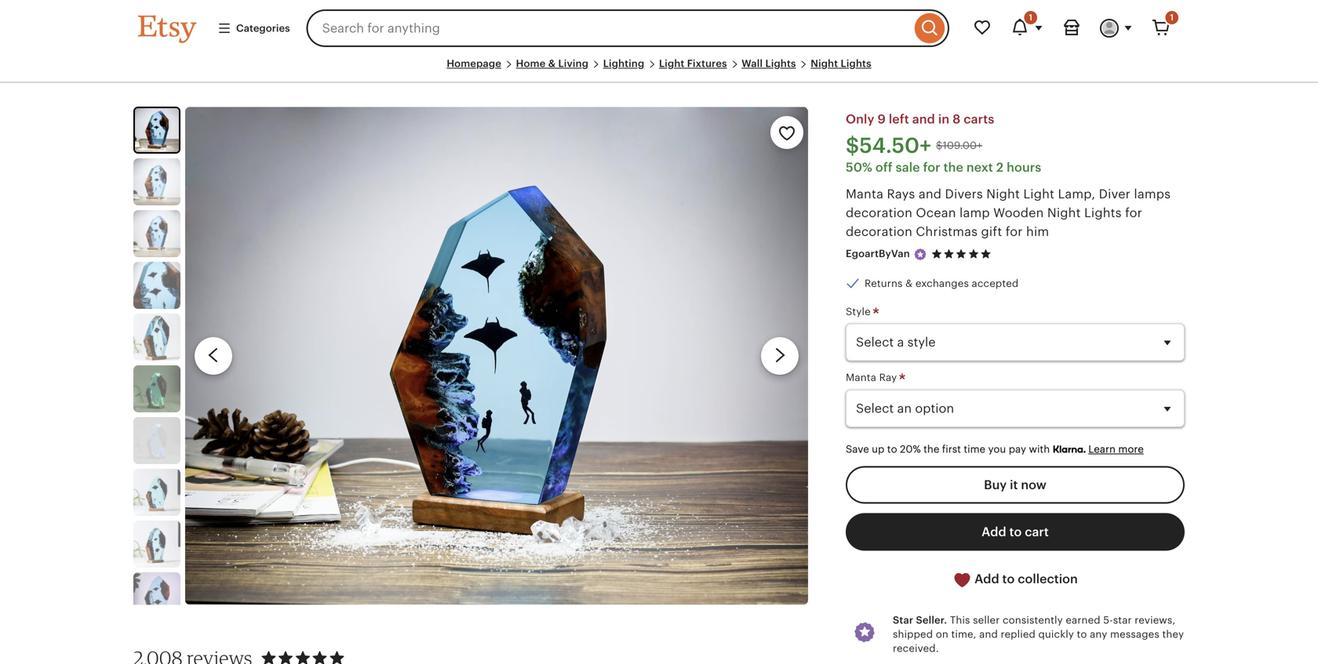 Task type: describe. For each thing, give the bounding box(es) containing it.
50% off sale for the next 2 hours
[[846, 160, 1042, 174]]

off
[[876, 160, 893, 174]]

menu bar containing homepage
[[138, 57, 1181, 83]]

lamp
[[960, 206, 990, 220]]

this
[[950, 615, 971, 627]]

$109.00+
[[936, 140, 983, 152]]

time
[[964, 444, 986, 456]]

you
[[989, 444, 1007, 456]]

night lights
[[811, 58, 872, 69]]

returns & exchanges accepted
[[865, 278, 1019, 290]]

manta for manta rays and divers night light lamp, diver lamps decoration ocean lamp wooden night lights for decoration christmas gift for him
[[846, 187, 884, 201]]

add to cart
[[982, 526, 1049, 540]]

wooden
[[994, 206, 1044, 220]]

left
[[889, 112, 910, 127]]

buy it now button
[[846, 467, 1185, 504]]

wall
[[742, 58, 763, 69]]

add for add to collection
[[975, 573, 1000, 587]]

categories banner
[[110, 0, 1209, 57]]

9
[[878, 112, 886, 127]]

messages
[[1111, 629, 1160, 641]]

50%
[[846, 160, 873, 174]]

the for for
[[944, 160, 964, 174]]

wall lights link
[[742, 58, 796, 69]]

him
[[1027, 225, 1050, 239]]

and inside this seller consistently earned 5-star reviews, shipped on time, and replied quickly to any messages they received.
[[980, 629, 998, 641]]

in
[[939, 112, 950, 127]]

home & living link
[[516, 58, 589, 69]]

manta rays and divers night light lamp diver lamps decoration image 2 image
[[133, 159, 181, 206]]

0 horizontal spatial manta rays and divers night light lamp diver lamps decoration 2 manta ray image
[[135, 108, 179, 152]]

0 horizontal spatial for
[[924, 160, 941, 174]]

ray
[[880, 372, 897, 384]]

light fixtures link
[[659, 58, 727, 69]]

1 inside dropdown button
[[1029, 13, 1033, 22]]

star_seller image
[[914, 248, 928, 262]]

Search for anything text field
[[307, 9, 911, 47]]

lamps
[[1135, 187, 1171, 201]]

egoartbyvan link
[[846, 248, 910, 260]]

add to collection button
[[846, 561, 1185, 600]]

add for add to cart
[[982, 526, 1007, 540]]

returns
[[865, 278, 903, 290]]

& for home
[[548, 58, 556, 69]]

now
[[1021, 478, 1047, 493]]

0 vertical spatial and
[[913, 112, 936, 127]]

living
[[558, 58, 589, 69]]

first
[[943, 444, 961, 456]]

fixtures
[[687, 58, 727, 69]]

only
[[846, 112, 875, 127]]

manta rays and divers night light lamp, diver lamps decoration ocean lamp wooden night lights for decoration christmas gift for him
[[846, 187, 1171, 239]]

lights inside manta rays and divers night light lamp, diver lamps decoration ocean lamp wooden night lights for decoration christmas gift for him
[[1085, 206, 1122, 220]]

lighting link
[[603, 58, 645, 69]]

$54.50+ $109.00+
[[846, 134, 983, 158]]

1 horizontal spatial manta rays and divers night light lamp diver lamps decoration 2 manta ray image
[[185, 107, 808, 606]]

manta rays and divers night light lamp diver lamps decoration image 6 image
[[133, 366, 181, 413]]

collection
[[1018, 573, 1078, 587]]

2 vertical spatial for
[[1006, 225, 1023, 239]]

1 decoration from the top
[[846, 206, 913, 220]]

manta rays and divers night light lamp diver lamps decoration image 3 image
[[133, 211, 181, 258]]

to inside save up to 20% the first time you pay with klarna. learn more
[[888, 444, 898, 456]]

manta rays and divers night light lamp diver lamps decoration image 10 image
[[133, 573, 181, 620]]

earned
[[1066, 615, 1101, 627]]

learn
[[1089, 444, 1116, 456]]

star
[[893, 615, 914, 627]]

they
[[1163, 629, 1185, 641]]

cart
[[1025, 526, 1049, 540]]

2 horizontal spatial for
[[1126, 206, 1143, 220]]

with
[[1029, 444, 1050, 456]]

2 1 from the left
[[1171, 13, 1174, 22]]

rays
[[887, 187, 916, 201]]

$54.50+
[[846, 134, 932, 158]]

style
[[846, 306, 874, 318]]

2 decoration from the top
[[846, 225, 913, 239]]

only 9 left and in 8 carts
[[846, 112, 995, 127]]

buy
[[984, 478, 1007, 493]]

5-
[[1104, 615, 1114, 627]]

2 horizontal spatial night
[[1048, 206, 1081, 220]]

exchanges
[[916, 278, 969, 290]]

lamp,
[[1058, 187, 1096, 201]]

wall lights
[[742, 58, 796, 69]]

lights for night lights
[[841, 58, 872, 69]]

manta rays and divers night light lamp diver lamps decoration image 7 image
[[133, 418, 181, 465]]

egoartbyvan
[[846, 248, 910, 260]]



Task type: vqa. For each thing, say whether or not it's contained in the screenshot.
Manta Rays and Divers Night Light Lamp Diver lamps decoration image 8 in the bottom left of the page
yes



Task type: locate. For each thing, give the bounding box(es) containing it.
night up wooden
[[987, 187, 1020, 201]]

1 horizontal spatial lights
[[841, 58, 872, 69]]

to left cart
[[1010, 526, 1022, 540]]

night right wall lights
[[811, 58, 839, 69]]

0 vertical spatial the
[[944, 160, 964, 174]]

homepage
[[447, 58, 502, 69]]

1 horizontal spatial for
[[1006, 225, 1023, 239]]

0 horizontal spatial lights
[[766, 58, 796, 69]]

received.
[[893, 643, 939, 655]]

1 vertical spatial for
[[1126, 206, 1143, 220]]

add to cart button
[[846, 514, 1185, 551]]

night down lamp,
[[1048, 206, 1081, 220]]

shipped
[[893, 629, 933, 641]]

buy it now
[[984, 478, 1047, 493]]

0 vertical spatial &
[[548, 58, 556, 69]]

lights
[[766, 58, 796, 69], [841, 58, 872, 69], [1085, 206, 1122, 220]]

manta rays and divers night light lamp diver lamps decoration 1 manta ray image
[[133, 314, 181, 361]]

1 vertical spatial decoration
[[846, 225, 913, 239]]

save up to 20% the first time you pay with klarna. learn more
[[846, 444, 1144, 456]]

1 horizontal spatial the
[[944, 160, 964, 174]]

sale
[[896, 160, 920, 174]]

& right home in the left of the page
[[548, 58, 556, 69]]

decoration up egoartbyvan in the right of the page
[[846, 225, 913, 239]]

ocean
[[916, 206, 957, 220]]

1 horizontal spatial 1
[[1171, 13, 1174, 22]]

20%
[[900, 444, 921, 456]]

for down lamps
[[1126, 206, 1143, 220]]

1
[[1029, 13, 1033, 22], [1171, 13, 1174, 22]]

diver
[[1099, 187, 1131, 201]]

on
[[936, 629, 949, 641]]

for right sale
[[924, 160, 941, 174]]

1 button
[[1002, 9, 1053, 47]]

consistently
[[1003, 615, 1063, 627]]

for
[[924, 160, 941, 174], [1126, 206, 1143, 220], [1006, 225, 1023, 239]]

8
[[953, 112, 961, 127]]

light fixtures
[[659, 58, 727, 69]]

light
[[659, 58, 685, 69], [1024, 187, 1055, 201]]

1 vertical spatial manta
[[846, 372, 877, 384]]

pay
[[1009, 444, 1027, 456]]

to left collection
[[1003, 573, 1015, 587]]

0 horizontal spatial night
[[811, 58, 839, 69]]

to right up on the bottom of the page
[[888, 444, 898, 456]]

1 vertical spatial and
[[919, 187, 942, 201]]

manta left the ray
[[846, 372, 877, 384]]

0 vertical spatial decoration
[[846, 206, 913, 220]]

categories button
[[206, 14, 302, 42]]

and left in
[[913, 112, 936, 127]]

the down $109.00+ in the right of the page
[[944, 160, 964, 174]]

lights up "only"
[[841, 58, 872, 69]]

manta
[[846, 187, 884, 201], [846, 372, 877, 384]]

add to collection
[[972, 573, 1078, 587]]

1 1 from the left
[[1029, 13, 1033, 22]]

manta inside manta rays and divers night light lamp, diver lamps decoration ocean lamp wooden night lights for decoration christmas gift for him
[[846, 187, 884, 201]]

2 vertical spatial and
[[980, 629, 998, 641]]

and inside manta rays and divers night light lamp, diver lamps decoration ocean lamp wooden night lights for decoration christmas gift for him
[[919, 187, 942, 201]]

0 vertical spatial for
[[924, 160, 941, 174]]

2 manta from the top
[[846, 372, 877, 384]]

up
[[872, 444, 885, 456]]

decoration down rays
[[846, 206, 913, 220]]

manta ray
[[846, 372, 900, 384]]

klarna.
[[1053, 444, 1086, 456]]

lighting
[[603, 58, 645, 69]]

manta for manta ray
[[846, 372, 877, 384]]

manta rays and divers night light lamp diver lamps decoration 2 manta ray image
[[185, 107, 808, 606], [135, 108, 179, 152]]

and
[[913, 112, 936, 127], [919, 187, 942, 201], [980, 629, 998, 641]]

night
[[811, 58, 839, 69], [987, 187, 1020, 201], [1048, 206, 1081, 220]]

menu bar
[[138, 57, 1181, 83]]

time,
[[952, 629, 977, 641]]

1 link
[[1143, 9, 1181, 47]]

manta rays and divers night light lamp diver lamps decoration jellyfish image
[[133, 521, 181, 568]]

1 vertical spatial light
[[1024, 187, 1055, 201]]

manta rays and divers night light lamp diver lamps decoration image 4 image
[[133, 262, 181, 309]]

add
[[982, 526, 1007, 540], [975, 573, 1000, 587]]

1 vertical spatial &
[[906, 278, 913, 290]]

0 vertical spatial night
[[811, 58, 839, 69]]

christmas
[[916, 225, 978, 239]]

to
[[888, 444, 898, 456], [1010, 526, 1022, 540], [1003, 573, 1015, 587], [1077, 629, 1088, 641]]

0 vertical spatial light
[[659, 58, 685, 69]]

home
[[516, 58, 546, 69]]

add left cart
[[982, 526, 1007, 540]]

save
[[846, 444, 870, 456]]

&
[[548, 58, 556, 69], [906, 278, 913, 290]]

the for 20%
[[924, 444, 940, 456]]

replied
[[1001, 629, 1036, 641]]

2 vertical spatial night
[[1048, 206, 1081, 220]]

0 horizontal spatial &
[[548, 58, 556, 69]]

categories
[[236, 22, 290, 34]]

1 vertical spatial add
[[975, 573, 1000, 587]]

lights for wall lights
[[766, 58, 796, 69]]

it
[[1010, 478, 1018, 493]]

carts
[[964, 112, 995, 127]]

1 horizontal spatial &
[[906, 278, 913, 290]]

1 horizontal spatial night
[[987, 187, 1020, 201]]

2 horizontal spatial lights
[[1085, 206, 1122, 220]]

& right returns
[[906, 278, 913, 290]]

1 vertical spatial the
[[924, 444, 940, 456]]

accepted
[[972, 278, 1019, 290]]

home & living
[[516, 58, 589, 69]]

add up seller
[[975, 573, 1000, 587]]

decoration
[[846, 206, 913, 220], [846, 225, 913, 239]]

0 horizontal spatial 1
[[1029, 13, 1033, 22]]

the inside save up to 20% the first time you pay with klarna. learn more
[[924, 444, 940, 456]]

light left fixtures
[[659, 58, 685, 69]]

0 horizontal spatial light
[[659, 58, 685, 69]]

1 vertical spatial night
[[987, 187, 1020, 201]]

star seller.
[[893, 615, 948, 627]]

night inside menu bar
[[811, 58, 839, 69]]

the
[[944, 160, 964, 174], [924, 444, 940, 456]]

lights down diver
[[1085, 206, 1122, 220]]

light up wooden
[[1024, 187, 1055, 201]]

the left first
[[924, 444, 940, 456]]

gift
[[982, 225, 1003, 239]]

this seller consistently earned 5-star reviews, shipped on time, and replied quickly to any messages they received.
[[893, 615, 1185, 655]]

for down wooden
[[1006, 225, 1023, 239]]

star
[[1114, 615, 1132, 627]]

none search field inside categories banner
[[307, 9, 950, 47]]

& for returns
[[906, 278, 913, 290]]

1 manta from the top
[[846, 187, 884, 201]]

any
[[1090, 629, 1108, 641]]

None search field
[[307, 9, 950, 47]]

and down seller
[[980, 629, 998, 641]]

2
[[997, 160, 1004, 174]]

homepage link
[[447, 58, 502, 69]]

hours
[[1007, 160, 1042, 174]]

more
[[1119, 444, 1144, 456]]

light inside manta rays and divers night light lamp, diver lamps decoration ocean lamp wooden night lights for decoration christmas gift for him
[[1024, 187, 1055, 201]]

next
[[967, 160, 994, 174]]

0 vertical spatial add
[[982, 526, 1007, 540]]

divers
[[946, 187, 983, 201]]

seller
[[973, 615, 1000, 627]]

manta rays and divers night light lamp diver lamps decoration image 8 image
[[133, 470, 181, 517]]

night lights link
[[811, 58, 872, 69]]

seller.
[[916, 615, 948, 627]]

quickly
[[1039, 629, 1075, 641]]

to down earned
[[1077, 629, 1088, 641]]

learn more button
[[1089, 444, 1144, 456]]

lights right wall
[[766, 58, 796, 69]]

0 vertical spatial manta
[[846, 187, 884, 201]]

0 horizontal spatial the
[[924, 444, 940, 456]]

reviews,
[[1135, 615, 1176, 627]]

and up the 'ocean'
[[919, 187, 942, 201]]

to inside this seller consistently earned 5-star reviews, shipped on time, and replied quickly to any messages they received.
[[1077, 629, 1088, 641]]

1 horizontal spatial light
[[1024, 187, 1055, 201]]

manta down 50%
[[846, 187, 884, 201]]



